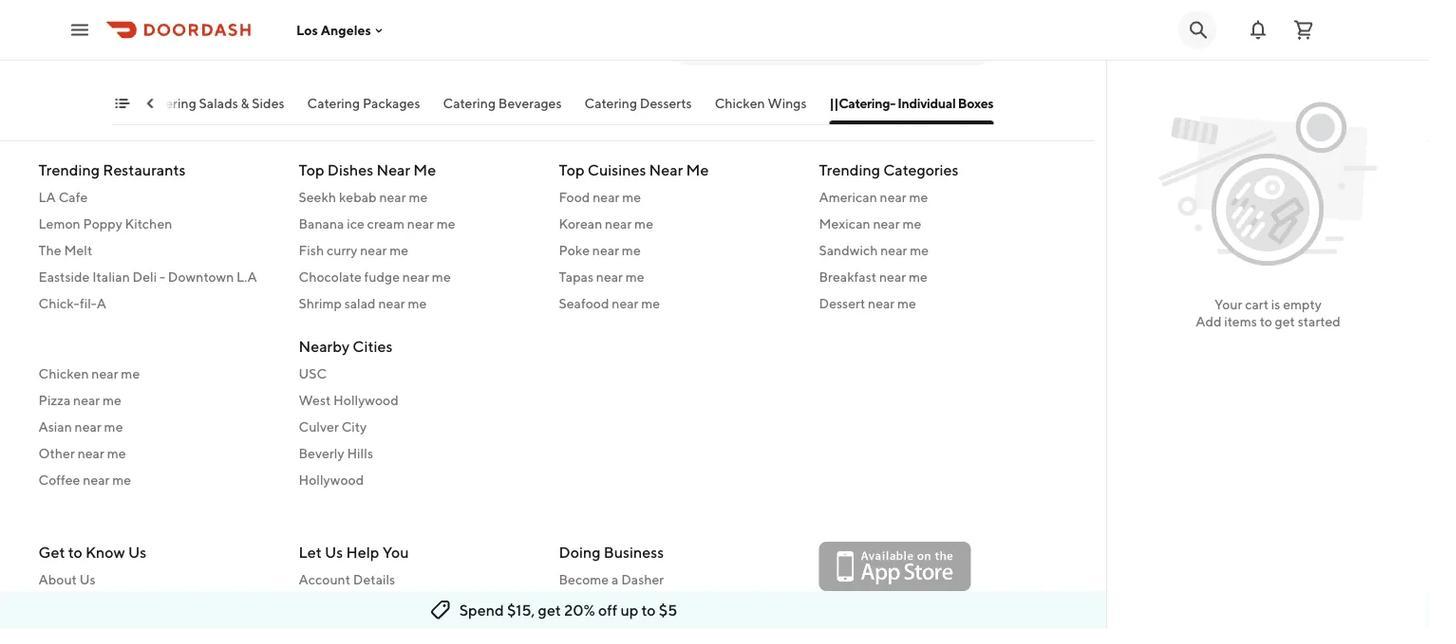 Task type: vqa. For each thing, say whether or not it's contained in the screenshot.


Task type: locate. For each thing, give the bounding box(es) containing it.
chicken for chicken near me
[[38, 366, 89, 381]]

to down "cart"
[[1260, 314, 1273, 330]]

us right know
[[128, 544, 147, 562]]

near down korean near me
[[593, 242, 619, 258]]

pizza
[[38, 392, 71, 408]]

2 horizontal spatial to
[[1260, 314, 1273, 330]]

1 vertical spatial your
[[584, 599, 611, 615]]

me for dessert near me
[[898, 295, 917, 311]]

near for pizza near me
[[73, 392, 100, 408]]

fish curry near me link
[[299, 241, 536, 260]]

me up pizza near me link
[[121, 366, 140, 381]]

- inside full menu 10:00 am - 3:30 pm
[[173, 44, 179, 60]]

coffee
[[38, 472, 80, 488]]

near up coffee near me
[[78, 446, 104, 461]]

me down "mexican near me" link
[[910, 242, 929, 258]]

$15,
[[507, 602, 535, 620]]

business up dasher
[[604, 544, 664, 562]]

chicken for chicken wings
[[715, 95, 766, 111]]

me down chicken near me
[[103, 392, 122, 408]]

me up seafood near me at left
[[626, 269, 645, 285]]

business down dasher
[[614, 599, 667, 615]]

me down american near me link
[[903, 216, 922, 231]]

2 catering from the left
[[308, 95, 361, 111]]

beverly
[[299, 446, 344, 461]]

2 vertical spatial to
[[642, 602, 656, 620]]

me up coffee near me
[[107, 446, 126, 461]]

let
[[299, 544, 322, 562]]

-
[[173, 44, 179, 60], [160, 269, 165, 285]]

near up cream
[[379, 189, 406, 205]]

become
[[559, 572, 609, 588]]

banana
[[299, 216, 344, 231]]

1 me from the left
[[414, 161, 436, 179]]

poppy
[[83, 216, 122, 231]]

1 horizontal spatial chicken
[[715, 95, 766, 111]]

top up food
[[559, 161, 585, 179]]

2 near from the left
[[649, 161, 683, 179]]

cream
[[367, 216, 405, 231]]

to inside the your cart is empty add items to get started
[[1260, 314, 1273, 330]]

cuisines
[[588, 161, 646, 179]]

west hollywood link
[[299, 391, 536, 410]]

0 horizontal spatial us
[[79, 572, 96, 588]]

shrimp salad near me link
[[299, 294, 536, 313]]

0 horizontal spatial chicken
[[38, 366, 89, 381]]

spend
[[459, 602, 504, 620]]

to
[[1260, 314, 1273, 330], [68, 544, 82, 562], [642, 602, 656, 620]]

get
[[1275, 314, 1296, 330], [538, 602, 561, 620]]

me down chocolate fudge near me link
[[408, 295, 427, 311]]

near for food near me
[[593, 189, 620, 205]]

1 horizontal spatial -
[[173, 44, 179, 60]]

near down food near me
[[605, 216, 632, 231]]

catering beverages button
[[444, 94, 562, 124]]

cities
[[353, 337, 393, 355]]

to right get
[[68, 544, 82, 562]]

to right up
[[642, 602, 656, 620]]

near up seafood near me at left
[[596, 269, 623, 285]]

near up korean near me
[[593, 189, 620, 205]]

empty
[[1284, 297, 1322, 313]]

1 vertical spatial to
[[68, 544, 82, 562]]

about us link
[[38, 571, 276, 590]]

get right $15, on the bottom left
[[538, 602, 561, 620]]

- right deli on the left of page
[[160, 269, 165, 285]]

dessert near me
[[819, 295, 917, 311]]

0 horizontal spatial get
[[538, 602, 561, 620]]

1 horizontal spatial to
[[642, 602, 656, 620]]

me down tapas near me link
[[642, 295, 660, 311]]

your up items
[[1215, 297, 1243, 313]]

1 near from the left
[[377, 161, 410, 179]]

near down chicken near me
[[73, 392, 100, 408]]

near down tapas near me on the left top
[[612, 295, 639, 311]]

doing business
[[559, 544, 664, 562]]

culver city link
[[299, 418, 536, 437]]

me down fish curry near me link
[[432, 269, 451, 285]]

asian near me
[[38, 419, 123, 435]]

me for poke near me
[[622, 242, 641, 258]]

1 horizontal spatial get
[[1275, 314, 1296, 330]]

1 horizontal spatial top
[[559, 161, 585, 179]]

boxes
[[959, 95, 994, 111]]

get
[[38, 544, 65, 562]]

sandwich near me link
[[819, 241, 1057, 260]]

seafood near me
[[559, 295, 660, 311]]

&
[[241, 95, 250, 111]]

hollywood up city
[[334, 392, 399, 408]]

dasher
[[621, 572, 664, 588]]

seekh
[[299, 189, 336, 205]]

1 vertical spatial chicken
[[38, 366, 89, 381]]

beverages
[[499, 95, 562, 111]]

1 vertical spatial get
[[538, 602, 561, 620]]

lemon poppy kitchen
[[38, 216, 172, 231]]

italian
[[92, 269, 130, 285]]

west
[[299, 392, 331, 408]]

get down is
[[1275, 314, 1296, 330]]

1 horizontal spatial me
[[686, 161, 709, 179]]

beverly hills link
[[299, 444, 536, 463]]

- right am in the top left of the page
[[173, 44, 179, 60]]

korean near me link
[[559, 214, 797, 233]]

us down get to know us
[[79, 572, 96, 588]]

trending for trending categories
[[819, 161, 881, 179]]

menu
[[142, 23, 183, 41]]

chicken wings button
[[715, 94, 807, 124]]

0 horizontal spatial to
[[68, 544, 82, 562]]

0 vertical spatial to
[[1260, 314, 1273, 330]]

me up "other near me"
[[104, 419, 123, 435]]

tapas near me
[[559, 269, 645, 285]]

me down the other near me link
[[112, 472, 131, 488]]

to for your
[[1260, 314, 1273, 330]]

near up the "breakfast near me"
[[881, 242, 908, 258]]

0 vertical spatial -
[[173, 44, 179, 60]]

categories
[[884, 161, 959, 179]]

0 horizontal spatial trending
[[38, 161, 100, 179]]

0 vertical spatial get
[[1275, 314, 1296, 330]]

top dishes near me
[[299, 161, 436, 179]]

0 vertical spatial hollywood
[[334, 392, 399, 408]]

catering right show menu categories image
[[144, 95, 197, 111]]

me down categories
[[910, 189, 929, 205]]

0 vertical spatial chicken
[[715, 95, 766, 111]]

me for pizza near me
[[103, 392, 122, 408]]

catering
[[144, 95, 197, 111], [308, 95, 361, 111], [444, 95, 496, 111], [585, 95, 638, 111]]

chick-
[[38, 295, 80, 311]]

near down the "breakfast near me"
[[868, 295, 895, 311]]

me up food near me link
[[686, 161, 709, 179]]

sandwich near me
[[819, 242, 929, 258]]

trending up cafe
[[38, 161, 100, 179]]

the melt link
[[38, 241, 276, 260]]

near up food near me link
[[649, 161, 683, 179]]

trending up american
[[819, 161, 881, 179]]

me
[[409, 189, 428, 205], [622, 189, 641, 205], [910, 189, 929, 205], [437, 216, 456, 231], [635, 216, 654, 231], [903, 216, 922, 231], [390, 242, 409, 258], [622, 242, 641, 258], [910, 242, 929, 258], [432, 269, 451, 285], [626, 269, 645, 285], [909, 269, 928, 285], [408, 295, 427, 311], [642, 295, 660, 311], [898, 295, 917, 311], [121, 366, 140, 381], [103, 392, 122, 408], [104, 419, 123, 435], [107, 446, 126, 461], [112, 472, 131, 488]]

chicken up "pizza"
[[38, 366, 89, 381]]

lemon poppy kitchen link
[[38, 214, 276, 233]]

business
[[604, 544, 664, 562], [614, 599, 667, 615]]

culver city
[[299, 419, 367, 435]]

account
[[299, 572, 351, 588]]

0 horizontal spatial me
[[414, 161, 436, 179]]

account details
[[299, 572, 395, 588]]

me down top cuisines near me at the left
[[622, 189, 641, 205]]

catering left beverages
[[444, 95, 496, 111]]

1 trending from the left
[[38, 161, 100, 179]]

near up "other near me"
[[75, 419, 101, 435]]

fish curry near me
[[299, 242, 409, 258]]

0 horizontal spatial near
[[377, 161, 410, 179]]

2 trending from the left
[[819, 161, 881, 179]]

your
[[1215, 297, 1243, 313], [584, 599, 611, 615]]

near up 'pizza near me'
[[92, 366, 118, 381]]

top up seekh
[[299, 161, 324, 179]]

2 me from the left
[[686, 161, 709, 179]]

get to know us
[[38, 544, 147, 562]]

4 catering from the left
[[585, 95, 638, 111]]

tapas near me link
[[559, 267, 797, 286]]

near for asian near me
[[75, 419, 101, 435]]

catering salads & sides
[[144, 95, 285, 111]]

near up sandwich near me
[[873, 216, 900, 231]]

0 horizontal spatial your
[[584, 599, 611, 615]]

me down sandwich near me link
[[909, 269, 928, 285]]

3 catering from the left
[[444, 95, 496, 111]]

beverly hills
[[299, 446, 373, 461]]

near down trending categories
[[880, 189, 907, 205]]

me down seekh kebab near me link
[[437, 216, 456, 231]]

near up seekh kebab near me link
[[377, 161, 410, 179]]

trending categories
[[819, 161, 959, 179]]

order history
[[299, 599, 381, 615]]

2 top from the left
[[559, 161, 585, 179]]

me for top dishes near me
[[414, 161, 436, 179]]

chicken near me
[[38, 366, 140, 381]]

hollywood down beverly hills
[[299, 472, 364, 488]]

curry
[[327, 242, 358, 258]]

1 horizontal spatial us
[[128, 544, 147, 562]]

me down food near me link
[[635, 216, 654, 231]]

0 vertical spatial your
[[1215, 297, 1243, 313]]

poke near me link
[[559, 241, 797, 260]]

catering for catering salads & sides
[[144, 95, 197, 111]]

the
[[38, 242, 61, 258]]

catering left desserts
[[585, 95, 638, 111]]

near for cuisines
[[649, 161, 683, 179]]

near down sandwich near me
[[880, 269, 906, 285]]

open menu image
[[68, 19, 91, 41]]

1 vertical spatial -
[[160, 269, 165, 285]]

your right list
[[584, 599, 611, 615]]

seekh kebab near me
[[299, 189, 428, 205]]

near for poke near me
[[593, 242, 619, 258]]

catering desserts button
[[585, 94, 693, 124]]

trending for trending restaurants
[[38, 161, 100, 179]]

your inside the your cart is empty add items to get started
[[1215, 297, 1243, 313]]

los
[[296, 22, 318, 38]]

chicken inside "button"
[[715, 95, 766, 111]]

near down "other near me"
[[83, 472, 110, 488]]

1 catering from the left
[[144, 95, 197, 111]]

1 horizontal spatial your
[[1215, 297, 1243, 313]]

us right the let
[[325, 544, 343, 562]]

2 horizontal spatial us
[[325, 544, 343, 562]]

0 horizontal spatial -
[[160, 269, 165, 285]]

near for seafood near me
[[612, 295, 639, 311]]

0 vertical spatial business
[[604, 544, 664, 562]]

0 items, open order cart image
[[1293, 19, 1316, 41]]

1 horizontal spatial trending
[[819, 161, 881, 179]]

asian near me link
[[38, 418, 276, 437]]

me down korean near me
[[622, 242, 641, 258]]

catering inside button
[[308, 95, 361, 111]]

catering beverages
[[444, 95, 562, 111]]

near for other near me
[[78, 446, 104, 461]]

1 top from the left
[[299, 161, 324, 179]]

1 horizontal spatial near
[[649, 161, 683, 179]]

catering left packages
[[308, 95, 361, 111]]

items
[[1225, 314, 1258, 330]]

me up seekh kebab near me link
[[414, 161, 436, 179]]

0 horizontal spatial top
[[299, 161, 324, 179]]

eastside italian deli - downtown l.a link
[[38, 267, 276, 286]]

me down "breakfast near me" link
[[898, 295, 917, 311]]

chicken left wings
[[715, 95, 766, 111]]

me up banana ice cream near me link at the top left
[[409, 189, 428, 205]]



Task type: describe. For each thing, give the bounding box(es) containing it.
los angeles button
[[296, 22, 387, 38]]

near up chocolate fudge near me
[[360, 242, 387, 258]]

la cafe
[[38, 189, 88, 205]]

near for dessert near me
[[868, 295, 895, 311]]

usc
[[299, 366, 327, 381]]

let us help you
[[299, 544, 409, 562]]

kebab
[[339, 189, 377, 205]]

3:30
[[181, 44, 209, 60]]

nearby cities
[[299, 337, 393, 355]]

american near me
[[819, 189, 929, 205]]

to for spend
[[642, 602, 656, 620]]

mexican near me
[[819, 216, 922, 231]]

top for top cuisines near me
[[559, 161, 585, 179]]

a
[[97, 295, 106, 311]]

near for dishes
[[377, 161, 410, 179]]

started
[[1298, 314, 1341, 330]]

catering for catering desserts
[[585, 95, 638, 111]]

dessert
[[819, 295, 866, 311]]

show menu categories image
[[114, 96, 130, 111]]

trending restaurants
[[38, 161, 186, 179]]

near for breakfast near me
[[880, 269, 906, 285]]

top for top dishes near me
[[299, 161, 324, 179]]

10:00
[[113, 44, 149, 60]]

a
[[612, 572, 619, 588]]

||catering- individual boxes
[[830, 95, 994, 111]]

full
[[113, 23, 139, 41]]

nearby
[[299, 337, 350, 355]]

near for sandwich near me
[[881, 242, 908, 258]]

other
[[38, 446, 75, 461]]

coffee near me
[[38, 472, 131, 488]]

me for chicken near me
[[121, 366, 140, 381]]

catering packages button
[[308, 94, 421, 124]]

us for let us help you
[[325, 544, 343, 562]]

catering salads & sides button
[[144, 94, 285, 124]]

poke
[[559, 242, 590, 258]]

notification bell image
[[1247, 19, 1270, 41]]

banana ice cream near me link
[[299, 214, 536, 233]]

doing
[[559, 544, 601, 562]]

chocolate fudge near me
[[299, 269, 451, 285]]

shrimp salad near me
[[299, 295, 427, 311]]

me for seafood near me
[[642, 295, 660, 311]]

spend $15, get 20% off up to $5
[[459, 602, 678, 620]]

cart
[[1246, 297, 1269, 313]]

downtown
[[168, 269, 234, 285]]

pizza near me link
[[38, 391, 276, 410]]

near for american near me
[[880, 189, 907, 205]]

1 vertical spatial hollywood
[[299, 472, 364, 488]]

catering desserts
[[585, 95, 693, 111]]

chick-fil-a link
[[38, 294, 276, 313]]

order history link
[[299, 598, 536, 617]]

me for american near me
[[910, 189, 929, 205]]

pm
[[212, 44, 231, 60]]

catering for catering packages
[[308, 95, 361, 111]]

fil-
[[80, 295, 97, 311]]

me for mexican near me
[[903, 216, 922, 231]]

chocolate fudge near me link
[[299, 267, 536, 286]]

$5
[[659, 602, 678, 620]]

catering for catering beverages
[[444, 95, 496, 111]]

korean near me
[[559, 216, 654, 231]]

angeles
[[321, 22, 371, 38]]

me for tapas near me
[[626, 269, 645, 285]]

american near me link
[[819, 188, 1057, 207]]

american
[[819, 189, 878, 205]]

the melt
[[38, 242, 92, 258]]

history
[[338, 599, 381, 615]]

la
[[38, 189, 56, 205]]

seafood
[[559, 295, 609, 311]]

1 vertical spatial business
[[614, 599, 667, 615]]

near for coffee near me
[[83, 472, 110, 488]]

pizza near me
[[38, 392, 122, 408]]

become a dasher
[[559, 572, 664, 588]]

me for korean near me
[[635, 216, 654, 231]]

banana ice cream near me
[[299, 216, 456, 231]]

list
[[559, 599, 581, 615]]

me for food near me
[[622, 189, 641, 205]]

scroll menu navigation left image
[[143, 96, 158, 111]]

tapas
[[559, 269, 594, 285]]

20%
[[564, 602, 595, 620]]

deli
[[133, 269, 157, 285]]

breakfast
[[819, 269, 877, 285]]

near down fudge
[[378, 295, 405, 311]]

other near me
[[38, 446, 126, 461]]

coffee near me link
[[38, 471, 276, 490]]

usc link
[[299, 364, 536, 383]]

near for chicken near me
[[92, 366, 118, 381]]

us for about us
[[79, 572, 96, 588]]

fish
[[299, 242, 324, 258]]

your cart is empty add items to get started
[[1196, 297, 1341, 330]]

chocolate
[[299, 269, 362, 285]]

desserts
[[641, 95, 693, 111]]

fudge
[[364, 269, 400, 285]]

lemon
[[38, 216, 81, 231]]

your inside list your business link
[[584, 599, 611, 615]]

me for asian near me
[[104, 419, 123, 435]]

sides
[[253, 95, 285, 111]]

near for korean near me
[[605, 216, 632, 231]]

me for sandwich near me
[[910, 242, 929, 258]]

sandwich
[[819, 242, 878, 258]]

me for breakfast near me
[[909, 269, 928, 285]]

korean
[[559, 216, 603, 231]]

me for other near me
[[107, 446, 126, 461]]

near down fish curry near me link
[[403, 269, 429, 285]]

near for tapas near me
[[596, 269, 623, 285]]

other near me link
[[38, 444, 276, 463]]

food
[[559, 189, 590, 205]]

me down cream
[[390, 242, 409, 258]]

help
[[346, 544, 379, 562]]

top cuisines near me
[[559, 161, 709, 179]]

list your business
[[559, 599, 667, 615]]

breakfast near me link
[[819, 267, 1057, 286]]

west hollywood
[[299, 392, 399, 408]]

list your business link
[[559, 598, 797, 617]]

add
[[1196, 314, 1222, 330]]

me for top cuisines near me
[[686, 161, 709, 179]]

food near me
[[559, 189, 641, 205]]

me for coffee near me
[[112, 472, 131, 488]]

near down seekh kebab near me link
[[407, 216, 434, 231]]

get inside the your cart is empty add items to get started
[[1275, 314, 1296, 330]]

||catering-
[[830, 95, 896, 111]]

near for mexican near me
[[873, 216, 900, 231]]

become a dasher link
[[559, 571, 797, 590]]

details
[[353, 572, 395, 588]]



